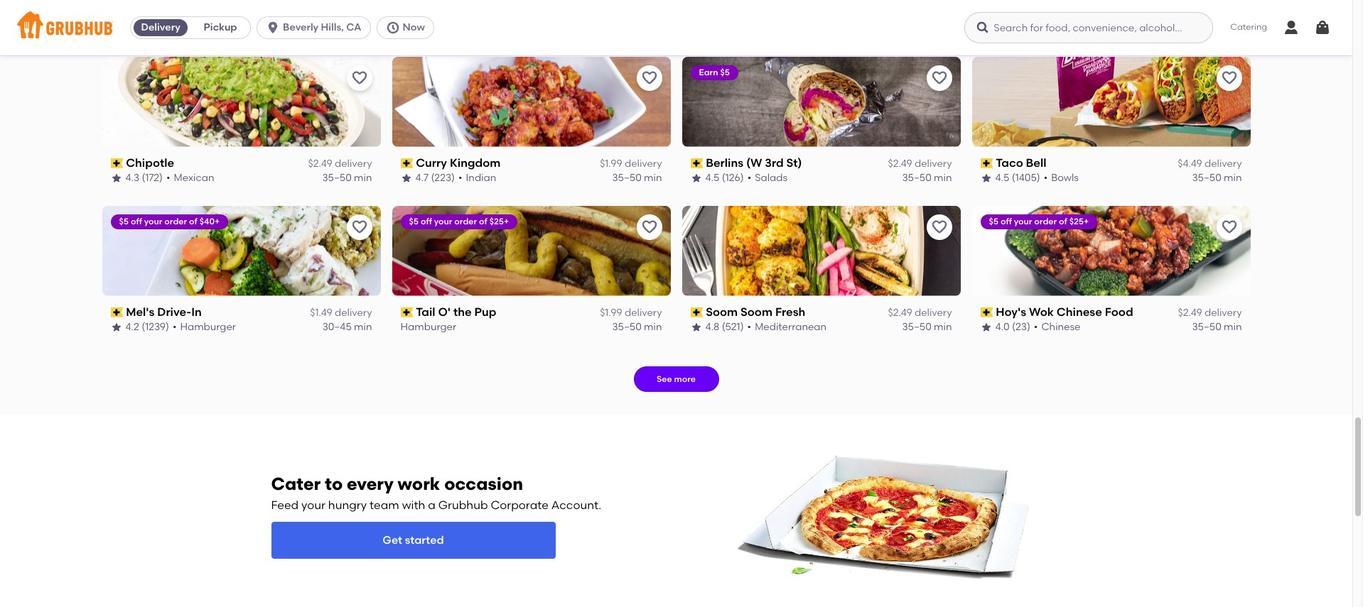 Task type: locate. For each thing, give the bounding box(es) containing it.
• for hoy's wok chinese food
[[1034, 321, 1038, 334]]

see more button
[[634, 367, 719, 393]]

(126)
[[722, 172, 744, 184]]

35–50 min
[[322, 23, 372, 35], [322, 172, 372, 184], [613, 172, 662, 184], [903, 172, 952, 184], [1193, 172, 1243, 184], [613, 321, 662, 334], [903, 321, 952, 334], [1193, 321, 1243, 334]]

subscription pass image
[[111, 9, 123, 19], [981, 9, 993, 19], [401, 159, 413, 168], [691, 159, 703, 168], [981, 159, 993, 168], [111, 308, 123, 318], [401, 308, 413, 318], [981, 308, 993, 318]]

0 horizontal spatial 30–45 min
[[323, 321, 372, 334]]

0 vertical spatial $1.99
[[600, 158, 623, 170]]

1 $25+ from the left
[[490, 217, 509, 227]]

poke bar
[[416, 7, 466, 20]]

subscription pass image for soom soom fresh
[[691, 308, 703, 318]]

4.7 for curry kingdom
[[416, 172, 429, 184]]

1 svg image from the left
[[266, 21, 280, 35]]

0 horizontal spatial svg image
[[266, 21, 280, 35]]

2 hamburger from the left
[[401, 321, 457, 334]]

subscription pass image for hoy's wok chinese food
[[981, 308, 993, 318]]

$2.49 delivery for hoy's wok chinese food
[[1179, 307, 1243, 319]]

35–50 min for curry kingdom
[[613, 172, 662, 184]]

35–50 for tail o' the pup
[[613, 321, 642, 334]]

off for mel's
[[131, 217, 142, 227]]

subscription pass image left chipotle
[[111, 159, 123, 168]]

hamburger down the in
[[180, 321, 236, 334]]

$5 off your order of $40+
[[119, 217, 220, 227]]

order down • bowls
[[1035, 217, 1057, 227]]

subscription pass image for taco bell
[[981, 159, 993, 168]]

subscription pass image left five at top right
[[981, 9, 993, 19]]

35–50 min for hoy's wok chinese food
[[1193, 321, 1243, 334]]

1 horizontal spatial 4.5
[[706, 172, 720, 184]]

subscription pass image for berlins (w 3rd st)
[[691, 159, 703, 168]]

30–45 left catering
[[1193, 23, 1222, 35]]

4.7 down five at top right
[[996, 23, 1009, 35]]

4.7 (382)
[[996, 23, 1036, 35]]

poke bar link
[[401, 6, 662, 22]]

svg image
[[266, 21, 280, 35], [386, 21, 400, 35]]

4.5 for berlins (w 3rd st)
[[706, 172, 720, 184]]

your for mel's
[[144, 217, 162, 227]]

$5 down 4.7 (223)
[[409, 217, 419, 227]]

subscription pass image left mel's
[[111, 308, 123, 318]]

• hamburger
[[173, 321, 236, 334]]

(262)
[[432, 23, 455, 35]]

1 horizontal spatial of
[[479, 217, 488, 227]]

• right (172)
[[166, 172, 170, 184]]

subscription pass image left toi
[[111, 9, 123, 19]]

$25+ down bowls
[[1070, 217, 1089, 227]]

0 vertical spatial $1.99 delivery
[[600, 158, 662, 170]]

0 horizontal spatial subscription pass image
[[111, 159, 123, 168]]

1 vertical spatial $1.99
[[600, 307, 623, 319]]

bowls
[[1052, 172, 1079, 184]]

$5
[[721, 67, 730, 77], [119, 217, 129, 227], [409, 217, 419, 227], [989, 217, 999, 227]]

$25+ down the "indian"
[[490, 217, 509, 227]]

$2.49 delivery for five guys
[[1179, 9, 1243, 21]]

delivery
[[335, 9, 372, 21], [1205, 9, 1243, 21], [335, 158, 372, 170], [625, 158, 662, 170], [915, 158, 952, 170], [1205, 158, 1243, 170], [335, 307, 372, 319], [625, 307, 662, 319], [915, 307, 952, 319], [1205, 307, 1243, 319]]

1 horizontal spatial soom
[[741, 305, 773, 319]]

of left $40+
[[189, 217, 198, 227]]

4.5 down taco
[[996, 172, 1010, 184]]

$25+
[[490, 217, 509, 227], [1070, 217, 1089, 227]]

1 horizontal spatial hamburger
[[401, 321, 457, 334]]

1 horizontal spatial subscription pass image
[[401, 9, 413, 19]]

hoy's wok chinese food
[[996, 305, 1134, 319]]

american
[[1047, 23, 1094, 35]]

1 horizontal spatial 30–45
[[1193, 23, 1222, 35]]

wok
[[1030, 305, 1054, 319]]

cater to every work occasion feed your hungry team with a grubhub corporate account.
[[271, 474, 602, 513]]

1 vertical spatial 30–45 min
[[323, 321, 372, 334]]

1 vertical spatial 30–45
[[323, 321, 352, 334]]

star icon image
[[111, 24, 122, 35], [401, 24, 412, 35], [981, 24, 992, 35], [111, 173, 122, 184], [401, 173, 412, 184], [691, 173, 702, 184], [981, 173, 992, 184], [111, 322, 122, 334], [691, 322, 702, 334], [981, 322, 992, 334]]

save this restaurant image
[[931, 69, 948, 87], [1221, 69, 1238, 87], [641, 219, 658, 236], [931, 219, 948, 236]]

berlins
[[706, 156, 744, 170]]

0 horizontal spatial soom
[[706, 305, 738, 319]]

$5 down the 4.3
[[119, 217, 129, 227]]

toi
[[126, 7, 142, 20]]

3 off from the left
[[1001, 217, 1012, 227]]

off
[[131, 217, 142, 227], [421, 217, 432, 227], [1001, 217, 1012, 227]]

see
[[657, 375, 672, 385]]

subscription pass image left berlins
[[691, 159, 703, 168]]

35–50
[[322, 23, 352, 35], [322, 172, 352, 184], [613, 172, 642, 184], [903, 172, 932, 184], [1193, 172, 1222, 184], [613, 321, 642, 334], [903, 321, 932, 334], [1193, 321, 1222, 334]]

off down the 4.3
[[131, 217, 142, 227]]

star icon image left 4.0
[[981, 322, 992, 334]]

started
[[405, 534, 444, 548]]

2 $25+ from the left
[[1070, 217, 1089, 227]]

$2.49 for five guys
[[1179, 9, 1203, 21]]

taco
[[996, 156, 1024, 170]]

35–50 for taco bell
[[1193, 172, 1222, 184]]

chipotle
[[126, 156, 174, 170]]

4.5 down toi
[[125, 23, 140, 35]]

35–50 for hoy's wok chinese food
[[1193, 321, 1222, 334]]

0 horizontal spatial $5 off your order of $25+
[[409, 217, 509, 227]]

• down curry kingdom
[[459, 172, 463, 184]]

0 horizontal spatial of
[[189, 217, 198, 227]]

35–50 for berlins (w 3rd st)
[[903, 172, 932, 184]]

subscription pass image up now
[[401, 9, 413, 19]]

off down 4.5 (1405)
[[1001, 217, 1012, 227]]

subscription pass image left tail
[[401, 308, 413, 318]]

2 horizontal spatial 4.5
[[996, 172, 1010, 184]]

hungry
[[328, 499, 367, 513]]

4.8
[[706, 321, 720, 334]]

(23)
[[1013, 321, 1031, 334]]

35–50 min for toi on sunset
[[322, 23, 372, 35]]

• down bell
[[1044, 172, 1048, 184]]

$1.99 delivery for tail o' the pup
[[600, 307, 662, 319]]

soom up (521)
[[741, 305, 773, 319]]

taco bell logo image
[[972, 57, 1251, 147]]

hoy's wok chinese food logo image
[[972, 206, 1251, 296]]

1 off from the left
[[131, 217, 142, 227]]

4.9 (262)
[[416, 23, 455, 35]]

mel's drive-in logo image
[[102, 206, 381, 296]]

1 horizontal spatial svg image
[[1283, 19, 1300, 36]]

subscription pass image left taco
[[981, 159, 993, 168]]

of for chinese
[[1059, 217, 1068, 227]]

$5 off your order of $25+ for wok
[[989, 217, 1089, 227]]

$2.49
[[1179, 9, 1203, 21], [308, 158, 332, 170], [888, 158, 913, 170], [888, 307, 913, 319], [1179, 307, 1203, 319]]

order left $40+
[[165, 217, 187, 227]]

2 horizontal spatial off
[[1001, 217, 1012, 227]]

curry
[[416, 156, 447, 170]]

• bowls
[[1044, 172, 1079, 184]]

delivery for chipotle
[[335, 158, 372, 170]]

1 $5 off your order of $25+ from the left
[[409, 217, 509, 227]]

order for in
[[165, 217, 187, 227]]

0 horizontal spatial 30–45
[[323, 321, 352, 334]]

• mediterranean
[[748, 321, 827, 334]]

star icon image left 4.7 (223)
[[401, 173, 412, 184]]

your down (172)
[[144, 217, 162, 227]]

off down 4.7 (223)
[[421, 217, 432, 227]]

of down the "indian"
[[479, 217, 488, 227]]

2 svg image from the left
[[386, 21, 400, 35]]

soom up 4.8 (521)
[[706, 305, 738, 319]]

4.2
[[125, 321, 139, 334]]

• mexican
[[166, 172, 214, 184]]

$5 off your order of $25+
[[409, 217, 509, 227], [989, 217, 1089, 227]]

2 $1.99 from the top
[[600, 307, 623, 319]]

$5 off your order of $25+ down the '(1405)' on the right of the page
[[989, 217, 1089, 227]]

0 vertical spatial 30–45 min
[[1193, 23, 1243, 35]]

2 $5 off your order of $25+ from the left
[[989, 217, 1089, 227]]

4.7 (223)
[[416, 172, 455, 184]]

star icon image left the 4.3
[[111, 173, 122, 184]]

subscription pass image left the soom soom fresh
[[691, 308, 703, 318]]

0 vertical spatial 4.7
[[996, 23, 1009, 35]]

0 horizontal spatial svg image
[[976, 21, 991, 35]]

$5 off your order of $25+ for o'
[[409, 217, 509, 227]]

• for berlins (w 3rd st)
[[748, 172, 752, 184]]

$1.49 delivery
[[310, 307, 372, 319]]

star icon image for mel's
[[111, 322, 122, 334]]

$5 down 4.5 (1405)
[[989, 217, 999, 227]]

30–45 down $1.49 delivery
[[323, 321, 352, 334]]

order down • indian on the left of the page
[[455, 217, 477, 227]]

min for five guys
[[1224, 23, 1243, 35]]

• indian
[[459, 172, 496, 184]]

svg image inside now button
[[386, 21, 400, 35]]

five guys
[[996, 7, 1050, 20]]

chinese
[[1057, 305, 1103, 319], [1042, 321, 1081, 334]]

4.5 down berlins
[[706, 172, 720, 184]]

team
[[370, 499, 399, 513]]

star icon image for soom
[[691, 322, 702, 334]]

• for soom soom fresh
[[748, 321, 752, 334]]

0 horizontal spatial 4.7
[[416, 172, 429, 184]]

your
[[144, 217, 162, 227], [434, 217, 453, 227], [1014, 217, 1033, 227], [302, 499, 326, 513]]

your down the '(1405)' on the right of the page
[[1014, 217, 1033, 227]]

chinese down "hoy's wok chinese food"
[[1042, 321, 1081, 334]]

min for toi on sunset
[[354, 23, 372, 35]]

tail o' the pup
[[416, 305, 497, 319]]

1 horizontal spatial $25+
[[1070, 217, 1089, 227]]

1 horizontal spatial svg image
[[386, 21, 400, 35]]

3 of from the left
[[1059, 217, 1068, 227]]

0 horizontal spatial hamburger
[[180, 321, 236, 334]]

• for taco bell
[[1044, 172, 1048, 184]]

min for soom soom fresh
[[934, 321, 952, 334]]

2 horizontal spatial svg image
[[1315, 19, 1332, 36]]

star icon image left the 4.5 (126)
[[691, 173, 702, 184]]

star icon image for berlins
[[691, 173, 702, 184]]

more
[[674, 375, 696, 385]]

2 horizontal spatial of
[[1059, 217, 1068, 227]]

subscription pass image inside 'poke bar' "link"
[[401, 9, 413, 19]]

the
[[454, 305, 472, 319]]

1 horizontal spatial off
[[421, 217, 432, 227]]

bar
[[446, 7, 466, 20]]

0 vertical spatial 30–45
[[1193, 23, 1222, 35]]

subscription pass image for chipotle
[[111, 159, 123, 168]]

• for mel's drive-in
[[173, 321, 177, 334]]

$5 off your order of $25+ down (223)
[[409, 217, 509, 227]]

beverly hills, ca button
[[257, 16, 376, 39]]

1 $1.99 delivery from the top
[[600, 158, 662, 170]]

svg image
[[1283, 19, 1300, 36], [1315, 19, 1332, 36], [976, 21, 991, 35]]

(172)
[[142, 172, 163, 184]]

subscription pass image left hoy's
[[981, 308, 993, 318]]

save this restaurant image
[[351, 69, 368, 87], [641, 69, 658, 87], [351, 219, 368, 236], [1221, 219, 1238, 236]]

4.7 down the curry
[[416, 172, 429, 184]]

1 $1.99 from the top
[[600, 158, 623, 170]]

2 horizontal spatial order
[[1035, 217, 1057, 227]]

o'
[[438, 305, 451, 319]]

delivery
[[141, 21, 180, 33]]

subscription pass image for poke bar
[[401, 9, 413, 19]]

subscription pass image for tail o' the pup
[[401, 308, 413, 318]]

curry kingdom logo image
[[392, 57, 671, 147]]

1 order from the left
[[165, 217, 187, 227]]

2 order from the left
[[455, 217, 477, 227]]

kingdom
[[450, 156, 501, 170]]

$1.99 delivery
[[600, 158, 662, 170], [600, 307, 662, 319]]

35–50 for curry kingdom
[[613, 172, 642, 184]]

star icon image for curry
[[401, 173, 412, 184]]

4.2 (1239)
[[125, 321, 169, 334]]

2 soom from the left
[[741, 305, 773, 319]]

1 horizontal spatial 30–45 min
[[1193, 23, 1243, 35]]

subscription pass image for mel's drive-in
[[111, 308, 123, 318]]

account.
[[552, 499, 602, 513]]

delivery for taco bell
[[1205, 158, 1243, 170]]

30–45
[[1193, 23, 1222, 35], [323, 321, 352, 334]]

star icon image left 4.5 (1405)
[[981, 173, 992, 184]]

$2.49 delivery for soom soom fresh
[[888, 307, 952, 319]]

$2.99 delivery
[[308, 9, 372, 21]]

0 vertical spatial subscription pass image
[[401, 9, 413, 19]]

hamburger
[[180, 321, 236, 334], [401, 321, 457, 334]]

2 off from the left
[[421, 217, 432, 227]]

3rd
[[765, 156, 784, 170]]

star icon image left 4.5 (168)
[[111, 24, 122, 35]]

delivery for five guys
[[1205, 9, 1243, 21]]

4.7 for five guys
[[996, 23, 1009, 35]]

chinese up • chinese
[[1057, 305, 1103, 319]]

star icon image left the 4.7 (382)
[[981, 24, 992, 35]]

1 vertical spatial 4.7
[[416, 172, 429, 184]]

1 vertical spatial subscription pass image
[[111, 159, 123, 168]]

• down berlins (w 3rd st)
[[748, 172, 752, 184]]

• chinese
[[1034, 321, 1081, 334]]

soom
[[706, 305, 738, 319], [741, 305, 773, 319]]

4.0
[[996, 321, 1010, 334]]

$2.49 for berlins (w 3rd st)
[[888, 158, 913, 170]]

subscription pass image left the curry
[[401, 159, 413, 168]]

hamburger down tail
[[401, 321, 457, 334]]

subscription pass image
[[401, 9, 413, 19], [111, 159, 123, 168], [691, 308, 703, 318]]

1 horizontal spatial $5 off your order of $25+
[[989, 217, 1089, 227]]

catering
[[1231, 22, 1268, 32]]

min for curry kingdom
[[644, 172, 662, 184]]

1 vertical spatial $1.99 delivery
[[600, 307, 662, 319]]

delivery for hoy's wok chinese food
[[1205, 307, 1243, 319]]

1 horizontal spatial 4.7
[[996, 23, 1009, 35]]

• right (521)
[[748, 321, 752, 334]]

0 horizontal spatial 4.5
[[125, 23, 140, 35]]

0 horizontal spatial $25+
[[490, 217, 509, 227]]

0 horizontal spatial order
[[165, 217, 187, 227]]

2 $1.99 delivery from the top
[[600, 307, 662, 319]]

of
[[189, 217, 198, 227], [479, 217, 488, 227], [1059, 217, 1068, 227]]

0 horizontal spatial off
[[131, 217, 142, 227]]

your down (223)
[[434, 217, 453, 227]]

star icon image left '4.2'
[[111, 322, 122, 334]]

1 of from the left
[[189, 217, 198, 227]]

2 of from the left
[[479, 217, 488, 227]]

a
[[428, 499, 436, 513]]

• right (23) at the right
[[1034, 321, 1038, 334]]

with
[[402, 499, 425, 513]]

• down drive- on the bottom
[[173, 321, 177, 334]]

svg image left beverly
[[266, 21, 280, 35]]

order for the
[[455, 217, 477, 227]]

delivery for toi on sunset
[[335, 9, 372, 21]]

2 horizontal spatial subscription pass image
[[691, 308, 703, 318]]

4.7
[[996, 23, 1009, 35], [416, 172, 429, 184]]

min for berlins (w 3rd st)
[[934, 172, 952, 184]]

svg image inside beverly hills, ca button
[[266, 21, 280, 35]]

(223)
[[431, 172, 455, 184]]

2 vertical spatial subscription pass image
[[691, 308, 703, 318]]

feed
[[271, 499, 299, 513]]

hoy's
[[996, 305, 1027, 319]]

of down • bowls
[[1059, 217, 1068, 227]]

your down cater
[[302, 499, 326, 513]]

3 order from the left
[[1035, 217, 1057, 227]]

get started
[[383, 534, 444, 548]]

st)
[[787, 156, 802, 170]]

star icon image for hoy's
[[981, 322, 992, 334]]

• down guys
[[1039, 23, 1043, 35]]

star icon image left 4.8
[[691, 322, 702, 334]]

mel's
[[126, 305, 155, 319]]

1 horizontal spatial order
[[455, 217, 477, 227]]

1 soom from the left
[[706, 305, 738, 319]]

svg image left now
[[386, 21, 400, 35]]

$40+
[[200, 217, 220, 227]]



Task type: vqa. For each thing, say whether or not it's contained in the screenshot.


Task type: describe. For each thing, give the bounding box(es) containing it.
(168)
[[142, 23, 164, 35]]

catering button
[[1221, 12, 1278, 44]]

tail
[[416, 305, 436, 319]]

4.9
[[416, 23, 429, 35]]

mediterranean
[[755, 321, 827, 334]]

to
[[325, 474, 343, 495]]

$2.49 delivery for chipotle
[[308, 158, 372, 170]]

$25+ for food
[[1070, 217, 1089, 227]]

4.5 (168)
[[125, 23, 164, 35]]

min for taco bell
[[1224, 172, 1243, 184]]

now
[[403, 21, 425, 33]]

30–45 min for mel's drive-in
[[323, 321, 372, 334]]

• american
[[1039, 23, 1094, 35]]

$2.49 delivery for berlins (w 3rd st)
[[888, 158, 952, 170]]

five
[[996, 7, 1019, 20]]

subscription pass image for five guys
[[981, 9, 993, 19]]

$4.49 delivery
[[1178, 158, 1243, 170]]

Search for food, convenience, alcohol... search field
[[965, 12, 1214, 43]]

$25+ for pup
[[490, 217, 509, 227]]

get
[[383, 534, 402, 548]]

occasion
[[445, 474, 523, 495]]

$5 for mel's drive-in
[[119, 217, 129, 227]]

35–50 min for taco bell
[[1193, 172, 1243, 184]]

earn
[[699, 67, 719, 77]]

$1.99 for tail o' the pup
[[600, 307, 623, 319]]

4.3
[[125, 172, 139, 184]]

4.8 (521)
[[706, 321, 744, 334]]

35–50 for chipotle
[[322, 172, 352, 184]]

35–50 min for soom soom fresh
[[903, 321, 952, 334]]

35–50 min for tail o' the pup
[[613, 321, 662, 334]]

in
[[191, 305, 202, 319]]

(382)
[[1011, 23, 1036, 35]]

35–50 min for chipotle
[[322, 172, 372, 184]]

• salads
[[748, 172, 788, 184]]

order for chinese
[[1035, 217, 1057, 227]]

$5 right earn
[[721, 67, 730, 77]]

• for curry kingdom
[[459, 172, 463, 184]]

grubhub
[[438, 499, 488, 513]]

$5 for hoy's wok chinese food
[[989, 217, 999, 227]]

1 hamburger from the left
[[180, 321, 236, 334]]

main navigation navigation
[[0, 0, 1353, 55]]

min for tail o' the pup
[[644, 321, 662, 334]]

of for in
[[189, 217, 198, 227]]

delivery for curry kingdom
[[625, 158, 662, 170]]

1 vertical spatial chinese
[[1042, 321, 1081, 334]]

bell
[[1026, 156, 1047, 170]]

pickup
[[204, 21, 237, 33]]

$5 for tail o' the pup
[[409, 217, 419, 227]]

30–45 for five guys
[[1193, 23, 1222, 35]]

(1405)
[[1012, 172, 1041, 184]]

earn $5
[[699, 67, 730, 77]]

curry kingdom
[[416, 156, 501, 170]]

4.5 (1405)
[[996, 172, 1041, 184]]

4.0 (23)
[[996, 321, 1031, 334]]

star icon image left 4.9
[[401, 24, 412, 35]]

$1.99 for curry kingdom
[[600, 158, 623, 170]]

$4.49
[[1178, 158, 1203, 170]]

chipotle logo image
[[102, 57, 381, 147]]

sunset
[[164, 7, 202, 20]]

drive-
[[157, 305, 191, 319]]

subscription pass image for toi on sunset
[[111, 9, 123, 19]]

toi on sunset
[[126, 7, 202, 20]]

30–45 for mel's drive-in
[[323, 321, 352, 334]]

pickup button
[[191, 16, 250, 39]]

guys
[[1022, 7, 1050, 20]]

corporate
[[491, 499, 549, 513]]

delivery for mel's drive-in
[[335, 307, 372, 319]]

min for chipotle
[[354, 172, 372, 184]]

work
[[398, 474, 440, 495]]

svg image for beverly hills, ca
[[266, 21, 280, 35]]

$2.99
[[308, 9, 332, 21]]

$2.49 for hoy's wok chinese food
[[1179, 307, 1203, 319]]

poke
[[416, 7, 444, 20]]

beverly hills, ca
[[283, 21, 362, 33]]

soom soom fresh
[[706, 305, 806, 319]]

$1.49
[[310, 307, 332, 319]]

your inside cater to every work occasion feed your hungry team with a grubhub corporate account.
[[302, 499, 326, 513]]

indian
[[466, 172, 496, 184]]

ca
[[346, 21, 362, 33]]

4.3 (172)
[[125, 172, 163, 184]]

salads
[[755, 172, 788, 184]]

star icon image for five
[[981, 24, 992, 35]]

off for hoy's
[[1001, 217, 1012, 227]]

your for hoy's
[[1014, 217, 1033, 227]]

(1239)
[[142, 321, 169, 334]]

$2.49 for soom soom fresh
[[888, 307, 913, 319]]

min for mel's drive-in
[[354, 321, 372, 334]]

• for five guys
[[1039, 23, 1043, 35]]

berlins (w 3rd st)  logo image
[[682, 57, 961, 147]]

every
[[347, 474, 394, 495]]

svg image for now
[[386, 21, 400, 35]]

• for chipotle
[[166, 172, 170, 184]]

your for tail
[[434, 217, 453, 227]]

beverly
[[283, 21, 319, 33]]

0 vertical spatial chinese
[[1057, 305, 1103, 319]]

35–50 for soom soom fresh
[[903, 321, 932, 334]]

delivery for soom soom fresh
[[915, 307, 952, 319]]

star icon image for taco
[[981, 173, 992, 184]]

(w
[[747, 156, 762, 170]]

mel's drive-in
[[126, 305, 202, 319]]

pup
[[475, 305, 497, 319]]

delivery button
[[131, 16, 191, 39]]

off for tail
[[421, 217, 432, 227]]

on
[[145, 7, 161, 20]]

min for hoy's wok chinese food
[[1224, 321, 1243, 334]]

soom soom fresh logo image
[[682, 206, 961, 296]]

delivery for berlins (w 3rd st)
[[915, 158, 952, 170]]

4.5 (126)
[[706, 172, 744, 184]]

4.5 for taco bell
[[996, 172, 1010, 184]]

see more
[[657, 375, 696, 385]]

30–45 min for five guys
[[1193, 23, 1243, 35]]

$1.99 delivery for curry kingdom
[[600, 158, 662, 170]]

tail o' the pup logo image
[[392, 206, 671, 296]]

delivery for tail o' the pup
[[625, 307, 662, 319]]

(521)
[[722, 321, 744, 334]]

of for the
[[479, 217, 488, 227]]

berlins (w 3rd st)
[[706, 156, 802, 170]]

subscription pass image for curry kingdom
[[401, 159, 413, 168]]

35–50 for toi on sunset
[[322, 23, 352, 35]]

35–50 min for berlins (w 3rd st)
[[903, 172, 952, 184]]

get started link
[[271, 523, 556, 560]]

$2.49 for chipotle
[[308, 158, 332, 170]]



